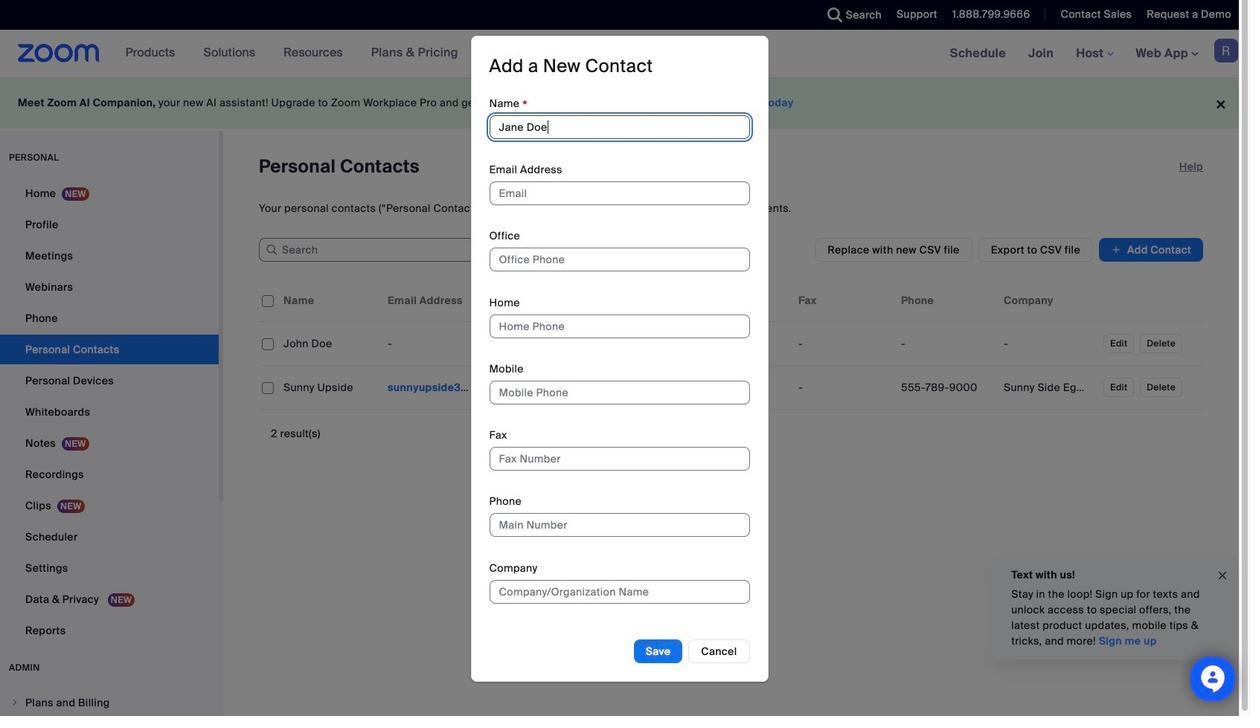 Task type: vqa. For each thing, say whether or not it's contained in the screenshot.
Company/Organization Name text field
yes



Task type: describe. For each thing, give the bounding box(es) containing it.
Home Phone text field
[[489, 315, 750, 338]]

First and Last Name text field
[[489, 115, 750, 139]]

Search Contacts Input text field
[[259, 238, 482, 262]]

Main Number text field
[[489, 514, 750, 538]]



Task type: locate. For each thing, give the bounding box(es) containing it.
cell
[[278, 329, 382, 359], [382, 329, 485, 359], [485, 329, 587, 359], [587, 329, 690, 359], [690, 329, 793, 359], [793, 329, 895, 359], [895, 329, 998, 359], [998, 329, 1101, 359], [278, 373, 382, 403], [382, 373, 485, 403], [485, 373, 587, 403], [587, 373, 690, 403], [690, 373, 793, 403], [793, 373, 895, 403], [895, 373, 998, 403], [998, 373, 1101, 403]]

application
[[259, 280, 1215, 421]]

Email text field
[[489, 182, 750, 206]]

footer
[[0, 77, 1239, 129]]

Company/Organization Name text field
[[489, 580, 750, 604]]

close image
[[1217, 568, 1229, 585]]

Mobile Phone text field
[[489, 381, 750, 405]]

Fax Number text field
[[489, 447, 750, 471]]

Office Phone text field
[[489, 248, 750, 272]]

add image
[[1111, 243, 1122, 258]]

product information navigation
[[114, 30, 470, 77]]

dialog
[[471, 36, 769, 682]]

personal menu menu
[[0, 179, 219, 648]]

meetings navigation
[[939, 30, 1250, 78]]

banner
[[0, 30, 1250, 78]]



